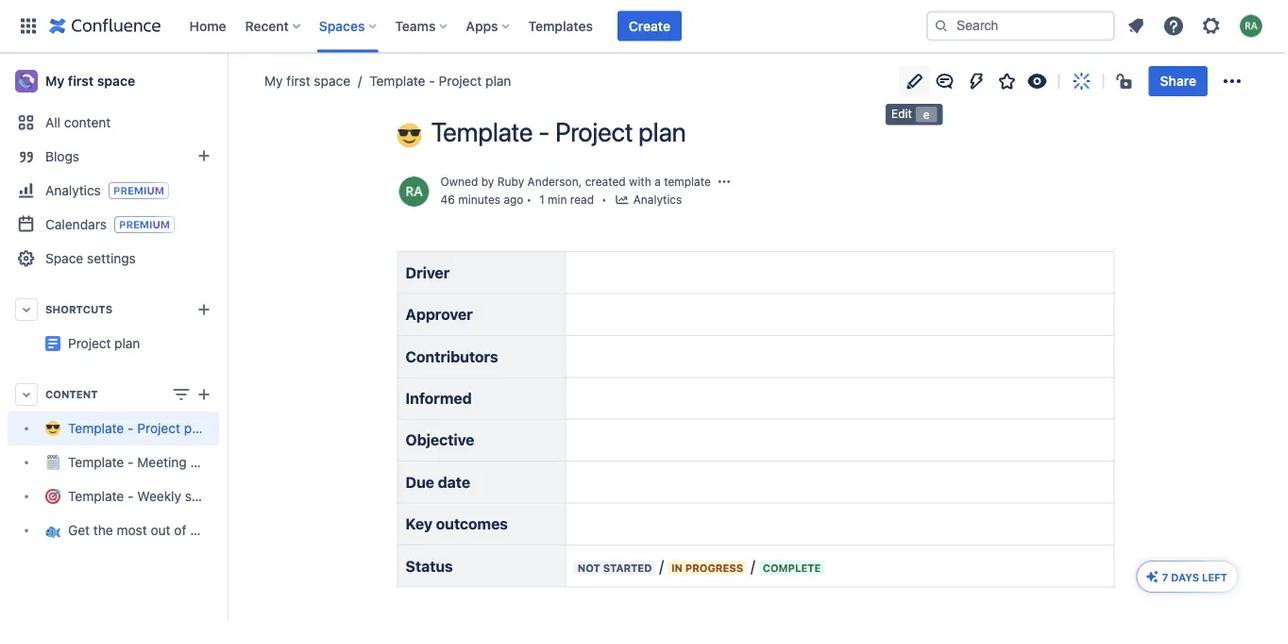 Task type: vqa. For each thing, say whether or not it's contained in the screenshot.
DAYS
yes



Task type: describe. For each thing, give the bounding box(es) containing it.
key outcomes
[[406, 515, 508, 533]]

collapse sidebar image
[[206, 62, 248, 100]]

meeting
[[137, 455, 187, 470]]

2 first from the left
[[287, 73, 310, 89]]

manage page ownership image
[[717, 174, 732, 189]]

template - meeting notes
[[68, 455, 224, 470]]

- left the "weekly"
[[128, 489, 134, 504]]

teams button
[[390, 11, 455, 41]]

report
[[226, 489, 263, 504]]

calendars link
[[8, 208, 219, 242]]

7 days left button
[[1138, 562, 1238, 592]]

1 / from the left
[[660, 557, 664, 575]]

- up ruby anderson link
[[539, 116, 550, 147]]

plan inside tree
[[184, 421, 210, 436]]

in
[[672, 562, 683, 574]]

recent button
[[240, 11, 308, 41]]

anderson
[[528, 175, 579, 188]]

template - project plan inside tree
[[68, 421, 210, 436]]

ruby anderson link
[[498, 175, 579, 188]]

template - project plan link inside tree
[[8, 412, 219, 446]]

- up template - meeting notes link
[[128, 421, 134, 436]]

owned by ruby anderson , created with a template
[[441, 175, 711, 188]]

due date
[[406, 473, 471, 491]]

,
[[579, 175, 582, 188]]

recent
[[245, 18, 289, 34]]

help icon image
[[1163, 15, 1186, 37]]

all content
[[45, 115, 111, 130]]

add shortcut image
[[193, 299, 215, 321]]

:sunglasses: image
[[397, 123, 422, 148]]

notes
[[190, 455, 224, 470]]

date
[[438, 473, 471, 491]]

informed
[[406, 389, 472, 407]]

global element
[[11, 0, 923, 52]]

premium image for analytics
[[108, 182, 169, 199]]

settings icon image
[[1201, 15, 1223, 37]]

settings
[[87, 251, 136, 266]]

complete
[[763, 562, 821, 574]]

blogs
[[45, 149, 79, 164]]

ruby
[[498, 175, 524, 188]]

not
[[578, 562, 601, 574]]

template up by on the top left
[[431, 116, 533, 147]]

2 my first space from the left
[[265, 73, 351, 89]]

1 min read
[[540, 193, 594, 207]]

approver
[[406, 306, 473, 323]]

template - weekly status report
[[68, 489, 263, 504]]

not started / in progress / complete
[[578, 557, 821, 575]]

template
[[664, 175, 711, 188]]

share
[[1161, 73, 1197, 89]]

change view image
[[170, 384, 193, 406]]

0 vertical spatial template - project plan link
[[351, 72, 511, 91]]

7
[[1163, 572, 1169, 584]]

1 horizontal spatial project plan
[[219, 328, 292, 344]]

with a template button
[[629, 173, 711, 190]]

calendars
[[45, 216, 107, 232]]

analytics inside button
[[634, 193, 682, 207]]

days
[[1172, 572, 1200, 584]]

2 horizontal spatial space
[[314, 73, 351, 89]]

more actions image
[[1221, 70, 1244, 93]]

analytics link
[[8, 174, 219, 208]]

template inside template - weekly status report link
[[68, 489, 124, 504]]

your profile and preferences image
[[1240, 15, 1263, 37]]

with
[[629, 175, 652, 188]]

create
[[629, 18, 671, 34]]

:sunglasses: image
[[397, 123, 422, 148]]

project inside tree
[[137, 421, 180, 436]]

progress
[[686, 562, 744, 574]]

blogs link
[[8, 140, 219, 174]]

notification icon image
[[1125, 15, 1148, 37]]

all content link
[[8, 106, 219, 140]]

content
[[45, 389, 98, 401]]

templates link
[[523, 11, 599, 41]]

left
[[1203, 572, 1228, 584]]

teams
[[395, 18, 436, 34]]

my inside the space element
[[45, 73, 65, 89]]

home
[[189, 18, 226, 34]]

template - weekly status report link
[[8, 480, 263, 514]]

space inside tree
[[255, 523, 291, 538]]

templates
[[529, 18, 593, 34]]

space settings
[[45, 251, 136, 266]]

get the most out of your team space
[[68, 523, 291, 538]]

2 my from the left
[[265, 73, 283, 89]]

create a page image
[[193, 384, 215, 406]]

Search field
[[927, 11, 1116, 41]]

search image
[[934, 18, 949, 34]]

0 horizontal spatial space
[[97, 73, 135, 89]]

space
[[45, 251, 83, 266]]

read
[[570, 193, 594, 207]]

min
[[548, 193, 567, 207]]



Task type: locate. For each thing, give the bounding box(es) containing it.
my right collapse sidebar icon
[[265, 73, 283, 89]]

due
[[406, 473, 434, 491]]

46
[[441, 193, 455, 207]]

premium image inside "analytics" link
[[108, 182, 169, 199]]

project
[[439, 73, 482, 89], [556, 116, 633, 147], [219, 328, 262, 344], [68, 336, 111, 351], [137, 421, 180, 436]]

weekly
[[137, 489, 181, 504]]

1 horizontal spatial my
[[265, 73, 283, 89]]

space up all content link
[[97, 73, 135, 89]]

driver
[[406, 264, 450, 282]]

my first space inside the space element
[[45, 73, 135, 89]]

1 vertical spatial premium image
[[114, 216, 175, 233]]

tree
[[8, 412, 291, 548]]

0 vertical spatial template - project plan
[[370, 73, 511, 89]]

project plan link down shortcuts dropdown button
[[68, 336, 140, 351]]

space
[[97, 73, 135, 89], [314, 73, 351, 89], [255, 523, 291, 538]]

analytics button
[[615, 191, 682, 210]]

first up all content
[[68, 73, 94, 89]]

template - project plan link
[[351, 72, 511, 91], [8, 412, 219, 446]]

template - project plan down teams dropdown button
[[370, 73, 511, 89]]

space right team
[[255, 523, 291, 538]]

/ right progress
[[751, 557, 755, 575]]

premium image down blogs link
[[108, 182, 169, 199]]

1 horizontal spatial my first space link
[[265, 72, 351, 91]]

template
[[370, 73, 426, 89], [431, 116, 533, 147], [68, 421, 124, 436], [68, 455, 124, 470], [68, 489, 124, 504]]

status
[[185, 489, 223, 504]]

banner containing home
[[0, 0, 1286, 53]]

confluence image
[[49, 15, 161, 37], [49, 15, 161, 37]]

tree containing template - project plan
[[8, 412, 291, 548]]

premium image down "analytics" link
[[114, 216, 175, 233]]

1 vertical spatial template - project plan link
[[8, 412, 219, 446]]

ago
[[504, 193, 524, 207]]

project plan link up change view image
[[8, 327, 292, 361]]

your
[[190, 523, 217, 538]]

stop watching image
[[1027, 70, 1049, 93]]

template - project plan image
[[45, 336, 60, 351]]

my first space down recent popup button
[[265, 73, 351, 89]]

template down content dropdown button on the left bottom
[[68, 421, 124, 436]]

the
[[93, 523, 113, 538]]

analytics down a
[[634, 193, 682, 207]]

most
[[117, 523, 147, 538]]

/
[[660, 557, 664, 575], [751, 557, 755, 575]]

edit
[[892, 107, 912, 120]]

premium image for calendars
[[114, 216, 175, 233]]

spaces
[[319, 18, 365, 34]]

a
[[655, 175, 661, 188]]

0 horizontal spatial project plan
[[68, 336, 140, 351]]

analytics inside the space element
[[45, 182, 101, 198]]

space element
[[0, 53, 292, 622]]

content button
[[8, 378, 219, 412]]

minutes
[[458, 193, 501, 207]]

1 my first space from the left
[[45, 73, 135, 89]]

0 horizontal spatial first
[[68, 73, 94, 89]]

out
[[151, 523, 171, 538]]

first
[[68, 73, 94, 89], [287, 73, 310, 89]]

1 vertical spatial template - project plan
[[431, 116, 686, 147]]

1 first from the left
[[68, 73, 94, 89]]

1
[[540, 193, 545, 207]]

2 / from the left
[[751, 557, 755, 575]]

0 horizontal spatial analytics
[[45, 182, 101, 198]]

template - project plan up anderson
[[431, 116, 686, 147]]

apps button
[[460, 11, 517, 41]]

no restrictions image
[[1115, 70, 1138, 93]]

automation menu button icon image
[[966, 70, 989, 93]]

template inside template - meeting notes link
[[68, 455, 124, 470]]

plan
[[486, 73, 511, 89], [639, 116, 686, 147], [266, 328, 292, 344], [114, 336, 140, 351], [184, 421, 210, 436]]

template - project plan link up template - meeting notes at the bottom
[[8, 412, 219, 446]]

star image
[[996, 70, 1019, 93]]

my first space
[[45, 73, 135, 89], [265, 73, 351, 89]]

outcomes
[[436, 515, 508, 533]]

first inside the space element
[[68, 73, 94, 89]]

edit this page image
[[904, 70, 926, 93]]

of
[[174, 523, 186, 538]]

tree inside the space element
[[8, 412, 291, 548]]

team
[[221, 523, 251, 538]]

2 vertical spatial template - project plan
[[68, 421, 210, 436]]

0 horizontal spatial template - project plan link
[[8, 412, 219, 446]]

create link
[[618, 11, 682, 41]]

template - project plan up template - meeting notes at the bottom
[[68, 421, 210, 436]]

0 vertical spatial premium image
[[108, 182, 169, 199]]

started
[[603, 562, 652, 574]]

my first space link up all content link
[[8, 62, 219, 100]]

shortcuts button
[[8, 293, 219, 327]]

my first space link down recent popup button
[[265, 72, 351, 91]]

share button
[[1149, 66, 1208, 96]]

template - meeting notes link
[[8, 446, 224, 480]]

my first space link
[[8, 62, 219, 100], [265, 72, 351, 91]]

home link
[[184, 11, 232, 41]]

my up all
[[45, 73, 65, 89]]

created
[[585, 175, 626, 188]]

template up template - weekly status report link
[[68, 455, 124, 470]]

- left meeting
[[128, 455, 134, 470]]

key
[[406, 515, 433, 533]]

- down teams dropdown button
[[429, 73, 435, 89]]

/ left in
[[660, 557, 664, 575]]

my
[[45, 73, 65, 89], [265, 73, 283, 89]]

template up :sunglasses: image
[[370, 73, 426, 89]]

premium icon image
[[1146, 570, 1161, 585]]

1 horizontal spatial space
[[255, 523, 291, 538]]

e
[[924, 108, 930, 121]]

appswitcher icon image
[[17, 15, 40, 37]]

space down 'spaces'
[[314, 73, 351, 89]]

contributors
[[406, 347, 498, 365]]

1 horizontal spatial first
[[287, 73, 310, 89]]

shortcuts
[[45, 304, 113, 316]]

get the most out of your team space link
[[8, 514, 291, 548]]

1 horizontal spatial template - project plan link
[[351, 72, 511, 91]]

premium image
[[108, 182, 169, 199], [114, 216, 175, 233]]

my first space up "content"
[[45, 73, 135, 89]]

content
[[64, 115, 111, 130]]

template - project plan link down teams dropdown button
[[351, 72, 511, 91]]

0 horizontal spatial my
[[45, 73, 65, 89]]

premium image inside calendars link
[[114, 216, 175, 233]]

-
[[429, 73, 435, 89], [539, 116, 550, 147], [128, 421, 134, 436], [128, 455, 134, 470], [128, 489, 134, 504]]

project plan link
[[8, 327, 292, 361], [68, 336, 140, 351]]

get
[[68, 523, 90, 538]]

analytics
[[45, 182, 101, 198], [634, 193, 682, 207]]

template up the the
[[68, 489, 124, 504]]

by
[[481, 175, 494, 188]]

space settings link
[[8, 242, 219, 276]]

1 horizontal spatial analytics
[[634, 193, 682, 207]]

1 horizontal spatial /
[[751, 557, 755, 575]]

0 horizontal spatial my first space link
[[8, 62, 219, 100]]

first down recent popup button
[[287, 73, 310, 89]]

status
[[406, 557, 453, 575]]

0 horizontal spatial my first space
[[45, 73, 135, 89]]

banner
[[0, 0, 1286, 53]]

46 minutes ago
[[441, 193, 524, 207]]

7 days left
[[1163, 572, 1228, 584]]

create a blog image
[[193, 145, 215, 167]]

1 horizontal spatial my first space
[[265, 73, 351, 89]]

analytics up calendars on the left top
[[45, 182, 101, 198]]

all
[[45, 115, 61, 130]]

ruby anderson image
[[399, 177, 429, 207]]

quick summary image
[[1071, 70, 1094, 93]]

objective
[[406, 431, 475, 449]]

owned
[[441, 175, 478, 188]]

apps
[[466, 18, 498, 34]]

0 horizontal spatial /
[[660, 557, 664, 575]]

1 my from the left
[[45, 73, 65, 89]]

spaces button
[[313, 11, 384, 41]]



